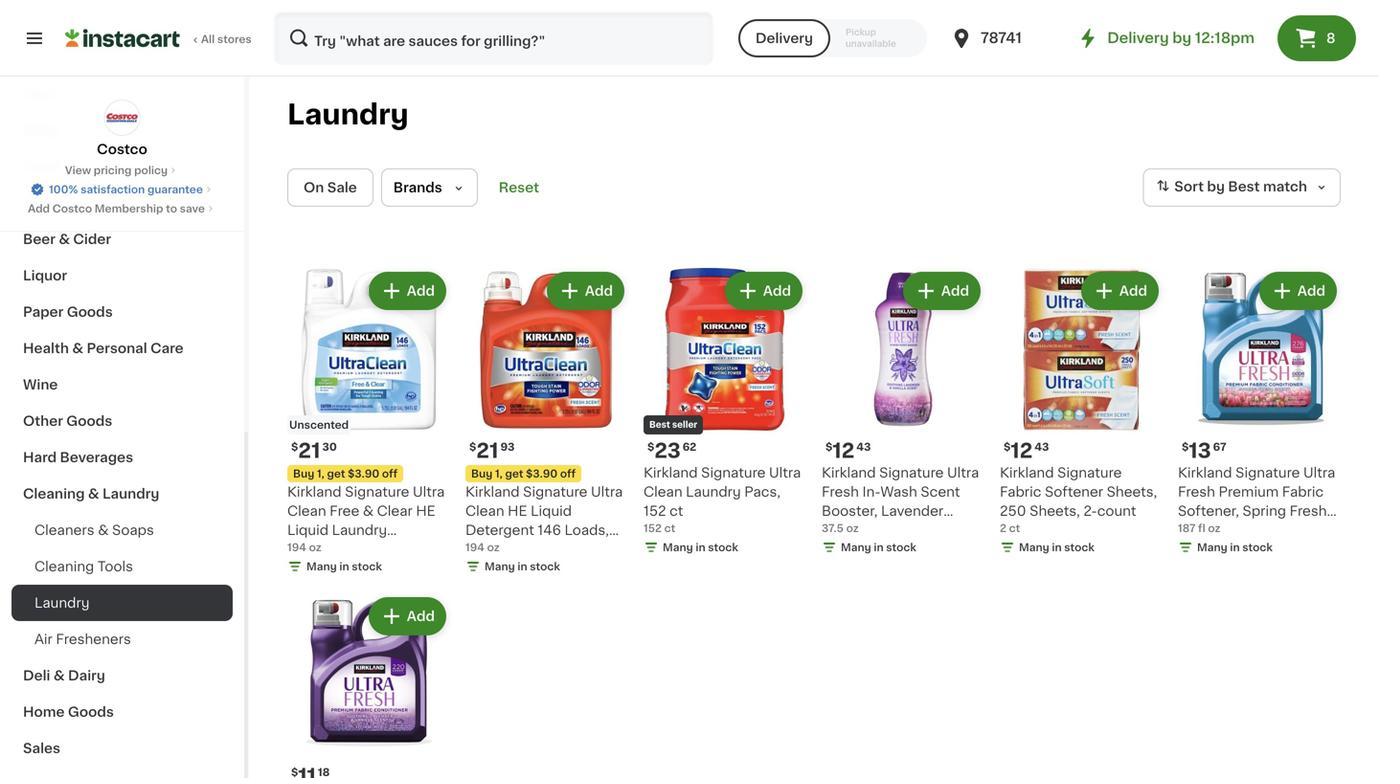 Task type: locate. For each thing, give the bounding box(es) containing it.
2 1, from the left
[[495, 469, 503, 479]]

in down softener, on the bottom of the page
[[1230, 543, 1240, 553]]

$ 12 43 up the in-
[[826, 441, 871, 461]]

1 vertical spatial liquid
[[287, 524, 329, 537]]

1 horizontal spatial buy 1, get $3.90 off
[[471, 469, 576, 479]]

12 up booster,
[[833, 441, 854, 461]]

0 horizontal spatial 43
[[856, 442, 871, 453]]

liquid up loads,
[[531, 505, 572, 518]]

he right clear
[[416, 505, 435, 518]]

add for kirkland signature ultra fresh in-wash scent booster, lavender vanilla, 37.5 oz
[[941, 284, 969, 298]]

add button
[[370, 274, 444, 308], [549, 274, 623, 308], [727, 274, 801, 308], [905, 274, 979, 308], [1083, 274, 1157, 308], [1261, 274, 1335, 308], [370, 600, 444, 634]]

add button for kirkland signature ultra clean he liquid detergent 146 loads, 194 oz
[[549, 274, 623, 308]]

1 vertical spatial goods
[[66, 415, 112, 428]]

oz down lavender
[[903, 524, 918, 537]]

None search field
[[274, 11, 713, 65]]

1 horizontal spatial 37.5
[[872, 524, 899, 537]]

best left seller
[[649, 421, 670, 430]]

off up kirkland signature ultra clean he liquid detergent 146 loads, 194 oz
[[560, 469, 576, 479]]

deli & dairy
[[23, 669, 105, 683]]

1 horizontal spatial liquid
[[531, 505, 572, 518]]

43
[[856, 442, 871, 453], [1035, 442, 1049, 453]]

$ left 93
[[469, 442, 476, 453]]

softener
[[1045, 486, 1103, 499]]

$ down unscented at left bottom
[[291, 442, 298, 453]]

free
[[330, 505, 359, 518]]

many down scent,
[[1197, 543, 1227, 553]]

0 horizontal spatial $ 12 43
[[826, 441, 871, 461]]

0 horizontal spatial fresh
[[822, 486, 859, 499]]

best left match
[[1228, 180, 1260, 194]]

oz down spring
[[1262, 524, 1278, 537]]

1 buy from the left
[[293, 469, 314, 479]]

0 horizontal spatial 1,
[[317, 469, 324, 479]]

costco logo image
[[104, 100, 140, 136]]

add costco membership to save link
[[28, 201, 216, 216]]

many down the vanilla,
[[841, 543, 871, 553]]

best match
[[1228, 180, 1307, 194]]

fresh inside kirkland signature ultra fresh in-wash scent booster, lavender vanilla, 37.5 oz
[[822, 486, 859, 499]]

1 vertical spatial costco
[[52, 204, 92, 214]]

buy 1, get $3.90 off down 93
[[471, 469, 576, 479]]

many in stock for kirkland signature ultra clean laundry pacs, 152 ct
[[663, 543, 738, 553]]

2 fabric from the left
[[1282, 486, 1324, 499]]

cleaning down cleaners
[[34, 560, 94, 574]]

1 vertical spatial by
[[1207, 180, 1225, 194]]

fresh up booster,
[[822, 486, 859, 499]]

laundry inside kirkland signature ultra clean laundry pacs, 152 ct 152 ct
[[686, 486, 741, 499]]

$ 12 43
[[826, 441, 871, 461], [1004, 441, 1049, 461]]

37.5
[[822, 523, 844, 534], [872, 524, 899, 537]]

2 vertical spatial goods
[[68, 706, 114, 719]]

kirkland inside kirkland signature ultra fresh in-wash scent booster, lavender vanilla, 37.5 oz
[[822, 466, 876, 480]]

1 horizontal spatial sheets,
[[1107, 486, 1157, 499]]

0 vertical spatial by
[[1173, 31, 1192, 45]]

add for kirkland signature ultra clean he liquid detergent 146 loads, 194 oz
[[585, 284, 613, 298]]

& up cleaners & soaps
[[88, 487, 99, 501]]

1 off from the left
[[382, 469, 398, 479]]

signature inside kirkland signature ultra clean laundry pacs, 152 ct 152 ct
[[701, 466, 766, 480]]

delivery by 12:18pm
[[1107, 31, 1255, 45]]

fresh for 13
[[1178, 486, 1215, 499]]

2 buy 1, get $3.90 off from the left
[[471, 469, 576, 479]]

0 horizontal spatial 12
[[833, 441, 854, 461]]

other
[[23, 415, 63, 428]]

best inside product group
[[649, 421, 670, 430]]

12 up 250
[[1011, 441, 1033, 461]]

ultra inside kirkland signature ultra clean he liquid detergent 146 loads, 194 oz
[[591, 486, 623, 499]]

stock down spring
[[1242, 543, 1273, 553]]

0 vertical spatial liquid
[[531, 505, 572, 518]]

signature inside kirkland signature ultra fresh in-wash scent booster, lavender vanilla, 37.5 oz
[[879, 466, 944, 480]]

in for kirkland signature fabric softener sheets, 250 sheets, 2-count
[[1052, 543, 1062, 553]]

liquid inside kirkland signature ultra clean he liquid detergent 146 loads, 194 oz
[[531, 505, 572, 518]]

kirkland inside kirkland signature ultra clean laundry pacs, 152 ct 152 ct
[[644, 466, 698, 480]]

0 horizontal spatial 21
[[298, 441, 320, 461]]

in down kirkland signature fabric softener sheets, 250 sheets, 2-count 2 ct in the right bottom of the page
[[1052, 543, 1062, 553]]

ct
[[670, 505, 683, 518], [664, 523, 675, 534], [1009, 523, 1020, 534]]

costco up view pricing policy link
[[97, 143, 147, 156]]

brands button
[[381, 169, 478, 207]]

kirkland inside kirkland signature fabric softener sheets, 250 sheets, 2-count 2 ct
[[1000, 466, 1054, 480]]

0 horizontal spatial get
[[327, 469, 345, 479]]

many in stock for kirkland signature ultra fresh in-wash scent booster, lavender vanilla, 37.5 oz
[[841, 543, 916, 553]]

clean for $ 21 30
[[287, 505, 326, 518]]

wash
[[881, 486, 917, 499]]

& for dairy
[[54, 669, 65, 683]]

1 horizontal spatial fl
[[1198, 523, 1205, 534]]

0 vertical spatial 152
[[644, 505, 666, 518]]

194 oz for $ 21 93
[[465, 543, 500, 553]]

2 horizontal spatial fl
[[1250, 524, 1259, 537]]

buy down $ 21 93
[[471, 469, 493, 479]]

fabric up spring
[[1282, 486, 1324, 499]]

add for kirkland signature ultra clean free & clear he liquid laundry detergent, 146 loads, 194 fl oz
[[407, 284, 435, 298]]

& left soaps
[[98, 524, 109, 537]]

$ 13 67
[[1182, 441, 1227, 461]]

$3.90 up kirkland signature ultra clean he liquid detergent 146 loads, 194 oz
[[526, 469, 558, 479]]

signature up clear
[[345, 486, 409, 499]]

buy down $ 21 30
[[293, 469, 314, 479]]

$ 12 43 for kirkland signature fabric softener sheets, 250 sheets, 2-count
[[1004, 441, 1049, 461]]

0 horizontal spatial he
[[416, 505, 435, 518]]

fl down detergent,
[[314, 562, 323, 576]]

many down oz
[[485, 562, 515, 572]]

78741 button
[[950, 11, 1065, 65]]

0 horizontal spatial $3.90
[[348, 469, 379, 479]]

ct inside kirkland signature fabric softener sheets, 250 sheets, 2-count 2 ct
[[1009, 523, 1020, 534]]

$ left 67
[[1182, 442, 1189, 453]]

signature inside kirkland signature ultra clean free & clear he liquid laundry detergent, 146 loads, 194 fl oz
[[345, 486, 409, 499]]

0 vertical spatial best
[[1228, 180, 1260, 194]]

goods up beverages
[[66, 415, 112, 428]]

1 194 oz from the left
[[287, 543, 322, 553]]

1 horizontal spatial off
[[560, 469, 576, 479]]

0 horizontal spatial fabric
[[1000, 486, 1041, 499]]

many in stock down the vanilla,
[[841, 543, 916, 553]]

& for soaps
[[98, 524, 109, 537]]

air fresheners link
[[11, 622, 233, 658]]

ultra inside kirkland signature ultra clean laundry pacs, 152 ct 152 ct
[[769, 466, 801, 480]]

1 vertical spatial cleaning
[[34, 560, 94, 574]]

on sale button
[[287, 169, 373, 207]]

laundry down free
[[332, 524, 387, 537]]

kirkland up 250
[[1000, 466, 1054, 480]]

& right deli
[[54, 669, 65, 683]]

$ up booster,
[[826, 442, 833, 453]]

policy
[[134, 165, 168, 176]]

many down detergent,
[[306, 562, 337, 572]]

1 buy 1, get $3.90 off from the left
[[293, 469, 398, 479]]

in-
[[862, 486, 881, 499]]

save
[[180, 204, 205, 214]]

many in stock down scent,
[[1197, 543, 1273, 553]]

liquid up detergent,
[[287, 524, 329, 537]]

signature up premium
[[1236, 466, 1300, 480]]

kirkland down $ 13 67
[[1178, 466, 1232, 480]]

146 inside kirkland signature ultra clean free & clear he liquid laundry detergent, 146 loads, 194 fl oz
[[363, 543, 387, 556]]

$
[[291, 442, 298, 453], [469, 442, 476, 453], [647, 442, 654, 453], [826, 442, 833, 453], [1004, 442, 1011, 453], [1182, 442, 1189, 453], [291, 768, 298, 778]]

delivery inside "button"
[[755, 32, 813, 45]]

146
[[538, 524, 561, 537], [363, 543, 387, 556]]

2 21 from the left
[[476, 441, 499, 461]]

many in stock down kirkland signature ultra clean laundry pacs, 152 ct 152 ct
[[663, 543, 738, 553]]

goods up health & personal care
[[67, 306, 113, 319]]

$3.90 up free
[[348, 469, 379, 479]]

off for $ 21 93
[[560, 469, 576, 479]]

1 fabric from the left
[[1000, 486, 1041, 499]]

1 get from the left
[[327, 469, 345, 479]]

off up clear
[[382, 469, 398, 479]]

0 vertical spatial 146
[[538, 524, 561, 537]]

stock for kirkland signature ultra clean laundry pacs, 152 ct
[[708, 543, 738, 553]]

goods for home goods
[[68, 706, 114, 719]]

by left 12:18pm at the top right of the page
[[1173, 31, 1192, 45]]

by right sort
[[1207, 180, 1225, 194]]

air fresheners
[[34, 633, 131, 646]]

$3.90
[[348, 469, 379, 479], [526, 469, 558, 479]]

oz inside kirkland signature ultra fresh premium fabric softener, spring fresh scent, 187 fl oz
[[1262, 524, 1278, 537]]

1 horizontal spatial 194 oz
[[465, 543, 500, 553]]

laundry link
[[11, 585, 233, 622]]

add for kirkland signature ultra clean laundry pacs, 152 ct
[[763, 284, 791, 298]]

0 horizontal spatial sheets,
[[1030, 505, 1080, 518]]

21 for $ 21 30
[[298, 441, 320, 461]]

kirkland inside kirkland signature ultra clean free & clear he liquid laundry detergent, 146 loads, 194 fl oz
[[287, 486, 341, 499]]

kirkland for kirkland signature ultra fresh premium fabric softener, spring fresh scent, 187 fl oz
[[1178, 466, 1232, 480]]

many in stock down oz
[[485, 562, 560, 572]]

& inside kirkland signature ultra clean free & clear he liquid laundry detergent, 146 loads, 194 fl oz
[[363, 505, 374, 518]]

187
[[1178, 523, 1196, 534], [1225, 524, 1246, 537]]

sales
[[23, 742, 60, 756]]

43 up softener
[[1035, 442, 1049, 453]]

194
[[287, 543, 306, 553], [465, 543, 485, 553], [465, 543, 489, 556], [287, 562, 311, 576]]

$ 12 43 for kirkland signature ultra fresh in-wash scent booster, lavender vanilla, 37.5 oz
[[826, 441, 871, 461]]

2 12 from the left
[[1011, 441, 1033, 461]]

add button for kirkland signature ultra fresh premium fabric softener, spring fresh scent, 187 fl oz
[[1261, 274, 1335, 308]]

off
[[382, 469, 398, 479], [560, 469, 576, 479]]

electronics
[[23, 196, 101, 210]]

1 horizontal spatial costco
[[97, 143, 147, 156]]

stock down 2-
[[1064, 543, 1095, 553]]

fabric up 250
[[1000, 486, 1041, 499]]

12 for kirkland signature fabric softener sheets, 250 sheets, 2-count
[[1011, 441, 1033, 461]]

1 horizontal spatial clean
[[465, 505, 504, 518]]

kirkland inside kirkland signature ultra fresh premium fabric softener, spring fresh scent, 187 fl oz
[[1178, 466, 1232, 480]]

ultra for kirkland signature ultra fresh in-wash scent booster, lavender vanilla, 37.5 oz
[[947, 466, 979, 480]]

2 horizontal spatial fresh
[[1290, 505, 1327, 518]]

cleaning & laundry link
[[11, 476, 233, 512]]

delivery
[[1107, 31, 1169, 45], [755, 32, 813, 45]]

many for kirkland signature ultra fresh premium fabric softener, spring fresh scent, 187 fl oz
[[1197, 543, 1227, 553]]

1 horizontal spatial delivery
[[1107, 31, 1169, 45]]

1 he from the left
[[416, 505, 435, 518]]

1 horizontal spatial buy
[[471, 469, 493, 479]]

1 horizontal spatial $3.90
[[526, 469, 558, 479]]

signature inside kirkland signature ultra clean he liquid detergent 146 loads, 194 oz
[[523, 486, 588, 499]]

clean up detergent
[[465, 505, 504, 518]]

2-
[[1084, 505, 1097, 518]]

many for kirkland signature fabric softener sheets, 250 sheets, 2-count
[[1019, 543, 1049, 553]]

0 horizontal spatial fl
[[314, 562, 323, 576]]

best
[[1228, 180, 1260, 194], [649, 421, 670, 430]]

2 43 from the left
[[1035, 442, 1049, 453]]

fl down spring
[[1250, 524, 1259, 537]]

2 $3.90 from the left
[[526, 469, 558, 479]]

home goods link
[[11, 694, 233, 731]]

add button for kirkland signature ultra clean free & clear he liquid laundry detergent, 146 loads, 194 fl oz
[[370, 274, 444, 308]]

seller
[[672, 421, 697, 430]]

1 12 from the left
[[833, 441, 854, 461]]

1 vertical spatial sheets,
[[1030, 505, 1080, 518]]

152 right loads,
[[644, 523, 662, 534]]

kirkland for kirkland signature ultra clean free & clear he liquid laundry detergent, 146 loads, 194 fl oz
[[287, 486, 341, 499]]

sales link
[[11, 731, 233, 767]]

laundry inside kirkland signature ultra clean free & clear he liquid laundry detergent, 146 loads, 194 fl oz
[[332, 524, 387, 537]]

oz down detergent
[[487, 543, 500, 553]]

get down 93
[[505, 469, 523, 479]]

product group
[[287, 268, 450, 578], [465, 268, 628, 578], [644, 268, 806, 559], [822, 268, 985, 559], [1000, 268, 1163, 559], [1178, 268, 1341, 559], [287, 594, 450, 779]]

buy 1, get $3.90 off for $ 21 30
[[293, 469, 398, 479]]

0 horizontal spatial liquid
[[287, 524, 329, 537]]

stock
[[708, 543, 738, 553], [886, 543, 916, 553], [1064, 543, 1095, 553], [1242, 543, 1273, 553], [352, 562, 382, 572], [530, 562, 560, 572]]

2 he from the left
[[508, 505, 527, 518]]

he up detergent
[[508, 505, 527, 518]]

by
[[1173, 31, 1192, 45], [1207, 180, 1225, 194]]

in for kirkland signature ultra fresh premium fabric softener, spring fresh scent, 187 fl oz
[[1230, 543, 1240, 553]]

1 horizontal spatial by
[[1207, 180, 1225, 194]]

in down kirkland signature ultra clean laundry pacs, 152 ct 152 ct
[[696, 543, 705, 553]]

clean for $ 21 93
[[465, 505, 504, 518]]

0 horizontal spatial clean
[[287, 505, 326, 518]]

other goods
[[23, 415, 112, 428]]

1 horizontal spatial 146
[[538, 524, 561, 537]]

best inside field
[[1228, 180, 1260, 194]]

get for $ 21 30
[[327, 469, 345, 479]]

clean inside kirkland signature ultra clean he liquid detergent 146 loads, 194 oz
[[465, 505, 504, 518]]

0 horizontal spatial buy
[[293, 469, 314, 479]]

0 vertical spatial cleaning
[[23, 487, 85, 501]]

on sale
[[304, 181, 357, 194]]

best for best seller
[[649, 421, 670, 430]]

kirkland down $ 23 62
[[644, 466, 698, 480]]

all
[[201, 34, 215, 45]]

fabric inside kirkland signature fabric softener sheets, 250 sheets, 2-count 2 ct
[[1000, 486, 1041, 499]]

1 152 from the top
[[644, 505, 666, 518]]

0 horizontal spatial best
[[649, 421, 670, 430]]

1 horizontal spatial best
[[1228, 180, 1260, 194]]

2 $ 12 43 from the left
[[1004, 441, 1049, 461]]

signature up pacs,
[[701, 466, 766, 480]]

goods inside 'link'
[[66, 415, 112, 428]]

clear
[[377, 505, 413, 518]]

12
[[833, 441, 854, 461], [1011, 441, 1033, 461]]

1 vertical spatial best
[[649, 421, 670, 430]]

146 inside kirkland signature ultra clean he liquid detergent 146 loads, 194 oz
[[538, 524, 561, 537]]

1 43 from the left
[[856, 442, 871, 453]]

1 21 from the left
[[298, 441, 320, 461]]

0 vertical spatial goods
[[67, 306, 113, 319]]

he inside kirkland signature ultra clean he liquid detergent 146 loads, 194 oz
[[508, 505, 527, 518]]

stock down kirkland signature ultra clean he liquid detergent 146 loads, 194 oz
[[530, 562, 560, 572]]

by for delivery
[[1173, 31, 1192, 45]]

air
[[34, 633, 53, 646]]

cleaning up cleaners
[[23, 487, 85, 501]]

signature for sheets,
[[1057, 466, 1122, 480]]

oz down booster,
[[846, 523, 859, 534]]

194 inside kirkland signature ultra clean free & clear he liquid laundry detergent, 146 loads, 194 fl oz
[[287, 562, 311, 576]]

2 buy from the left
[[471, 469, 493, 479]]

clean down 23
[[644, 486, 682, 499]]

0 horizontal spatial buy 1, get $3.90 off
[[293, 469, 398, 479]]

fresh up softener, on the bottom of the page
[[1178, 486, 1215, 499]]

& inside 'link'
[[59, 233, 70, 246]]

2 horizontal spatial clean
[[644, 486, 682, 499]]

fl
[[1198, 523, 1205, 534], [1250, 524, 1259, 537], [314, 562, 323, 576]]

laundry
[[287, 101, 409, 128], [686, 486, 741, 499], [102, 487, 159, 501], [332, 524, 387, 537], [34, 597, 90, 610]]

ultra inside kirkland signature ultra fresh in-wash scent booster, lavender vanilla, 37.5 oz
[[947, 466, 979, 480]]

& right health
[[72, 342, 83, 355]]

liquor
[[23, 269, 67, 283]]

0 horizontal spatial off
[[382, 469, 398, 479]]

many in stock down 2-
[[1019, 543, 1095, 553]]

in for kirkland signature ultra clean free & clear he liquid laundry detergent, 146 loads, 194 fl oz
[[339, 562, 349, 572]]

he
[[416, 505, 435, 518], [508, 505, 527, 518]]

costco
[[97, 143, 147, 156], [52, 204, 92, 214]]

signature for free
[[345, 486, 409, 499]]

in down detergent,
[[339, 562, 349, 572]]

stock for kirkland signature ultra fresh in-wash scent booster, lavender vanilla, 37.5 oz
[[886, 543, 916, 553]]

buy 1, get $3.90 off for $ 21 93
[[471, 469, 576, 479]]

clean
[[644, 486, 682, 499], [287, 505, 326, 518], [465, 505, 504, 518]]

add button for kirkland signature fabric softener sheets, 250 sheets, 2-count
[[1083, 274, 1157, 308]]

1 horizontal spatial 1,
[[495, 469, 503, 479]]

many in stock down detergent,
[[306, 562, 382, 572]]

2 off from the left
[[560, 469, 576, 479]]

fresh right spring
[[1290, 505, 1327, 518]]

kirkland up free
[[287, 486, 341, 499]]

signature up loads,
[[523, 486, 588, 499]]

1 $ 12 43 from the left
[[826, 441, 871, 461]]

8 button
[[1278, 15, 1356, 61]]

1 horizontal spatial he
[[508, 505, 527, 518]]

$ inside $ 13 67
[[1182, 442, 1189, 453]]

fl inside kirkland signature ultra clean free & clear he liquid laundry detergent, 146 loads, 194 fl oz
[[314, 562, 323, 576]]

2 get from the left
[[505, 469, 523, 479]]

2 194 oz from the left
[[465, 543, 500, 553]]

liquor link
[[11, 258, 233, 294]]

stock down lavender
[[886, 543, 916, 553]]

get down 30
[[327, 469, 345, 479]]

sale
[[327, 181, 357, 194]]

21 left 93
[[476, 441, 499, 461]]

43 for kirkland signature fabric softener sheets, 250 sheets, 2-count
[[1035, 442, 1049, 453]]

kirkland up the in-
[[822, 466, 876, 480]]

buy for $ 21 93
[[471, 469, 493, 479]]

1 horizontal spatial 12
[[1011, 441, 1033, 461]]

add for kirkland signature ultra fresh premium fabric softener, spring fresh scent, 187 fl oz
[[1297, 284, 1325, 298]]

beverages
[[60, 451, 133, 464]]

fresh
[[822, 486, 859, 499], [1178, 486, 1215, 499], [1290, 505, 1327, 518]]

signature for premium
[[1236, 466, 1300, 480]]

paper goods
[[23, 306, 113, 319]]

1 horizontal spatial get
[[505, 469, 523, 479]]

kirkland up detergent
[[465, 486, 520, 499]]

baby link
[[11, 112, 233, 148]]

many down kirkland signature ultra clean laundry pacs, 152 ct 152 ct
[[663, 543, 693, 553]]

1 horizontal spatial fabric
[[1282, 486, 1324, 499]]

&
[[59, 233, 70, 246], [72, 342, 83, 355], [88, 487, 99, 501], [363, 505, 374, 518], [98, 524, 109, 537], [54, 669, 65, 683]]

& right beer
[[59, 233, 70, 246]]

1 vertical spatial 152
[[644, 523, 662, 534]]

0 horizontal spatial delivery
[[755, 32, 813, 45]]

$ inside $ 21 30
[[291, 442, 298, 453]]

many in stock for kirkland signature fabric softener sheets, 250 sheets, 2-count
[[1019, 543, 1095, 553]]

0 horizontal spatial 146
[[363, 543, 387, 556]]

78741
[[981, 31, 1022, 45]]

0 horizontal spatial by
[[1173, 31, 1192, 45]]

12 for kirkland signature ultra fresh in-wash scent booster, lavender vanilla, 37.5 oz
[[833, 441, 854, 461]]

buy 1, get $3.90 off
[[293, 469, 398, 479], [471, 469, 576, 479]]

13
[[1189, 441, 1211, 461]]

fresheners
[[56, 633, 131, 646]]

1, down $ 21 93
[[495, 469, 503, 479]]

oz down softener, on the bottom of the page
[[1208, 523, 1221, 534]]

0 horizontal spatial 194 oz
[[287, 543, 322, 553]]

liquid
[[531, 505, 572, 518], [287, 524, 329, 537]]

cleaning for cleaning & laundry
[[23, 487, 85, 501]]

37.5 down lavender
[[872, 524, 899, 537]]

laundry up soaps
[[102, 487, 159, 501]]

by inside field
[[1207, 180, 1225, 194]]

costco down 100%
[[52, 204, 92, 214]]

43 up the in-
[[856, 442, 871, 453]]

ultra inside kirkland signature ultra clean free & clear he liquid laundry detergent, 146 loads, 194 fl oz
[[413, 486, 445, 499]]

clean left free
[[287, 505, 326, 518]]

goods for paper goods
[[67, 306, 113, 319]]

buy for $ 21 30
[[293, 469, 314, 479]]

oz down detergent,
[[327, 562, 342, 576]]

many in stock for kirkland signature ultra clean he liquid detergent 146 loads, 194 oz
[[485, 562, 560, 572]]

count
[[1097, 505, 1136, 518]]

146 left loads,
[[538, 524, 561, 537]]

1 1, from the left
[[317, 469, 324, 479]]

detergent,
[[287, 543, 360, 556]]

kirkland signature ultra fresh in-wash scent booster, lavender vanilla, 37.5 oz
[[822, 466, 979, 537]]

ultra inside kirkland signature ultra fresh premium fabric softener, spring fresh scent, 187 fl oz
[[1303, 466, 1335, 480]]

194 oz for $ 21 30
[[287, 543, 322, 553]]

$ inside $ 23 62
[[647, 442, 654, 453]]

1 vertical spatial 146
[[363, 543, 387, 556]]

by for sort
[[1207, 180, 1225, 194]]

& right free
[[363, 505, 374, 518]]

1 horizontal spatial fresh
[[1178, 486, 1215, 499]]

signature inside kirkland signature fabric softener sheets, 250 sheets, 2-count 2 ct
[[1057, 466, 1122, 480]]

Best match Sort by field
[[1143, 169, 1341, 207]]

1 horizontal spatial $ 12 43
[[1004, 441, 1049, 461]]

sheets, down softener
[[1030, 505, 1080, 518]]

clean inside kirkland signature ultra clean free & clear he liquid laundry detergent, 146 loads, 194 fl oz
[[287, 505, 326, 518]]

signature inside kirkland signature ultra fresh premium fabric softener, spring fresh scent, 187 fl oz
[[1236, 466, 1300, 480]]

1 horizontal spatial 187
[[1225, 524, 1246, 537]]

buy 1, get $3.90 off down 30
[[293, 469, 398, 479]]

1 $3.90 from the left
[[348, 469, 379, 479]]

view
[[65, 165, 91, 176]]

floral link
[[11, 148, 233, 185]]

many for kirkland signature ultra fresh in-wash scent booster, lavender vanilla, 37.5 oz
[[841, 543, 871, 553]]

hard
[[23, 451, 57, 464]]

$ 12 43 up 250
[[1004, 441, 1049, 461]]

in down booster,
[[874, 543, 884, 553]]

1 horizontal spatial 21
[[476, 441, 499, 461]]

1, for $ 21 93
[[495, 469, 503, 479]]

cider
[[73, 233, 111, 246]]

buy
[[293, 469, 314, 479], [471, 469, 493, 479]]

& for cider
[[59, 233, 70, 246]]

laundry left pacs,
[[686, 486, 741, 499]]

1 horizontal spatial 43
[[1035, 442, 1049, 453]]

goods down dairy
[[68, 706, 114, 719]]

view pricing policy link
[[65, 163, 179, 178]]

kirkland inside kirkland signature ultra clean he liquid detergent 146 loads, 194 oz
[[465, 486, 520, 499]]

0 vertical spatial sheets,
[[1107, 486, 1157, 499]]



Task type: describe. For each thing, give the bounding box(es) containing it.
laundry up air
[[34, 597, 90, 610]]

37.5 oz
[[822, 523, 859, 534]]

best seller
[[649, 421, 697, 430]]

0 horizontal spatial costco
[[52, 204, 92, 214]]

floral
[[23, 160, 61, 173]]

deli
[[23, 669, 50, 683]]

booster,
[[822, 505, 878, 518]]

beer & cider
[[23, 233, 111, 246]]

add button for kirkland signature ultra fresh in-wash scent booster, lavender vanilla, 37.5 oz
[[905, 274, 979, 308]]

$ inside $ 21 93
[[469, 442, 476, 453]]

21 for $ 21 93
[[476, 441, 499, 461]]

spring
[[1243, 505, 1286, 518]]

37.5 inside kirkland signature ultra fresh in-wash scent booster, lavender vanilla, 37.5 oz
[[872, 524, 899, 537]]

paper goods link
[[11, 294, 233, 330]]

laundry up "sale"
[[287, 101, 409, 128]]

$ 21 30
[[291, 441, 337, 461]]

8
[[1326, 32, 1336, 45]]

2 152 from the top
[[644, 523, 662, 534]]

oz inside kirkland signature ultra clean free & clear he liquid laundry detergent, 146 loads, 194 fl oz
[[327, 562, 342, 576]]

100% satisfaction guarantee
[[49, 184, 203, 195]]

194 inside kirkland signature ultra clean he liquid detergent 146 loads, 194 oz
[[465, 543, 489, 556]]

kirkland signature ultra fresh premium fabric softener, spring fresh scent, 187 fl oz
[[1178, 466, 1335, 537]]

many for kirkland signature ultra clean he liquid detergent 146 loads, 194 oz
[[485, 562, 515, 572]]

add for kirkland signature fabric softener sheets, 250 sheets, 2-count
[[1119, 284, 1147, 298]]

get for $ 21 93
[[505, 469, 523, 479]]

goods for other goods
[[66, 415, 112, 428]]

cleaning & laundry
[[23, 487, 159, 501]]

cleaners & soaps link
[[11, 512, 233, 549]]

reset
[[499, 181, 539, 194]]

delivery for delivery
[[755, 32, 813, 45]]

instacart logo image
[[65, 27, 180, 50]]

match
[[1263, 180, 1307, 194]]

service type group
[[738, 19, 927, 57]]

67
[[1213, 442, 1227, 453]]

care
[[150, 342, 184, 355]]

kirkland for kirkland signature fabric softener sheets, 250 sheets, 2-count 2 ct
[[1000, 466, 1054, 480]]

$ up 250
[[1004, 442, 1011, 453]]

& for personal
[[72, 342, 83, 355]]

0 vertical spatial costco
[[97, 143, 147, 156]]

in for kirkland signature ultra fresh in-wash scent booster, lavender vanilla, 37.5 oz
[[874, 543, 884, 553]]

43 for kirkland signature ultra fresh in-wash scent booster, lavender vanilla, 37.5 oz
[[856, 442, 871, 453]]

beer & cider link
[[11, 221, 233, 258]]

health
[[23, 342, 69, 355]]

stock for kirkland signature ultra clean free & clear he liquid laundry detergent, 146 loads, 194 fl oz
[[352, 562, 382, 572]]

satisfaction
[[81, 184, 145, 195]]

62
[[683, 442, 697, 453]]

cleaners & soaps
[[34, 524, 154, 537]]

0 horizontal spatial 37.5
[[822, 523, 844, 534]]

many for kirkland signature ultra clean laundry pacs, 152 ct
[[663, 543, 693, 553]]

stock for kirkland signature fabric softener sheets, 250 sheets, 2-count
[[1064, 543, 1095, 553]]

fresh for 12
[[822, 486, 859, 499]]

ultra for kirkland signature ultra clean laundry pacs, 152 ct 152 ct
[[769, 466, 801, 480]]

signature for in-
[[879, 466, 944, 480]]

vanilla,
[[822, 524, 868, 537]]

scent
[[921, 486, 960, 499]]

kirkland signature ultra clean laundry pacs, 152 ct 152 ct
[[644, 466, 801, 534]]

soaps
[[112, 524, 154, 537]]

to
[[166, 204, 177, 214]]

costco link
[[97, 100, 147, 159]]

many in stock for kirkland signature ultra fresh premium fabric softener, spring fresh scent, 187 fl oz
[[1197, 543, 1273, 553]]

view pricing policy
[[65, 165, 168, 176]]

product group containing add
[[287, 594, 450, 779]]

wine
[[23, 378, 58, 392]]

oz inside kirkland signature ultra fresh in-wash scent booster, lavender vanilla, 37.5 oz
[[903, 524, 918, 537]]

1, for $ 21 30
[[317, 469, 324, 479]]

membership
[[95, 204, 163, 214]]

product group containing 13
[[1178, 268, 1341, 559]]

187 inside kirkland signature ultra fresh premium fabric softener, spring fresh scent, 187 fl oz
[[1225, 524, 1246, 537]]

many for kirkland signature ultra clean free & clear he liquid laundry detergent, 146 loads, 194 fl oz
[[306, 562, 337, 572]]

fabric inside kirkland signature ultra fresh premium fabric softener, spring fresh scent, 187 fl oz
[[1282, 486, 1324, 499]]

stock for kirkland signature ultra fresh premium fabric softener, spring fresh scent, 187 fl oz
[[1242, 543, 1273, 553]]

187 fl oz
[[1178, 523, 1221, 534]]

scent,
[[1178, 524, 1221, 537]]

oz left the loads,
[[309, 543, 322, 553]]

dairy
[[68, 669, 105, 683]]

oz
[[493, 543, 511, 556]]

home
[[23, 706, 65, 719]]

clean inside kirkland signature ultra clean laundry pacs, 152 ct 152 ct
[[644, 486, 682, 499]]

cleaning for cleaning tools
[[34, 560, 94, 574]]

$ left 18
[[291, 768, 298, 778]]

sort by
[[1174, 180, 1225, 194]]

23
[[654, 441, 681, 461]]

kirkland for kirkland signature ultra clean laundry pacs, 152 ct 152 ct
[[644, 466, 698, 480]]

unscented
[[289, 420, 349, 430]]

product group containing 23
[[644, 268, 806, 559]]

in for kirkland signature ultra clean laundry pacs, 152 ct
[[696, 543, 705, 553]]

wine link
[[11, 367, 233, 403]]

cleaning tools link
[[11, 549, 233, 585]]

delivery by 12:18pm link
[[1077, 27, 1255, 50]]

kirkland for kirkland signature ultra fresh in-wash scent booster, lavender vanilla, 37.5 oz
[[822, 466, 876, 480]]

loads,
[[390, 543, 430, 556]]

pacs,
[[744, 486, 781, 499]]

baby
[[23, 124, 59, 137]]

93
[[500, 442, 515, 453]]

fl inside kirkland signature ultra fresh premium fabric softener, spring fresh scent, 187 fl oz
[[1250, 524, 1259, 537]]

softener,
[[1178, 505, 1239, 518]]

signature for he
[[523, 486, 588, 499]]

kirkland signature ultra clean free & clear he liquid laundry detergent, 146 loads, 194 fl oz
[[287, 486, 445, 576]]

100% satisfaction guarantee button
[[30, 178, 214, 197]]

100%
[[49, 184, 78, 195]]

0 horizontal spatial 187
[[1178, 523, 1196, 534]]

stock for kirkland signature ultra clean he liquid detergent 146 loads, 194 oz
[[530, 562, 560, 572]]

& for laundry
[[88, 487, 99, 501]]

signature for laundry
[[701, 466, 766, 480]]

hard beverages link
[[11, 440, 233, 476]]

off for $ 21 30
[[382, 469, 398, 479]]

detergent
[[465, 524, 534, 537]]

ultra for kirkland signature ultra clean he liquid detergent 146 loads, 194 oz
[[591, 486, 623, 499]]

tools
[[98, 560, 133, 574]]

many in stock for kirkland signature ultra clean free & clear he liquid laundry detergent, 146 loads, 194 fl oz
[[306, 562, 382, 572]]

brands
[[393, 181, 442, 194]]

reset button
[[493, 169, 545, 207]]

he inside kirkland signature ultra clean free & clear he liquid laundry detergent, 146 loads, 194 fl oz
[[416, 505, 435, 518]]

cleaning tools
[[34, 560, 133, 574]]

add button for kirkland signature ultra clean laundry pacs, 152 ct
[[727, 274, 801, 308]]

kirkland for kirkland signature ultra clean he liquid detergent 146 loads, 194 oz
[[465, 486, 520, 499]]

pets link
[[11, 76, 233, 112]]

guarantee
[[147, 184, 203, 195]]

paper
[[23, 306, 63, 319]]

Search field
[[276, 13, 711, 63]]

ultra for kirkland signature ultra clean free & clear he liquid laundry detergent, 146 loads, 194 fl oz
[[413, 486, 445, 499]]

personal
[[87, 342, 147, 355]]

ultra for kirkland signature ultra fresh premium fabric softener, spring fresh scent, 187 fl oz
[[1303, 466, 1335, 480]]

premium
[[1219, 486, 1279, 499]]

250
[[1000, 505, 1026, 518]]

$3.90 for $ 21 93
[[526, 469, 558, 479]]

$3.90 for $ 21 30
[[348, 469, 379, 479]]

in for kirkland signature ultra clean he liquid detergent 146 loads, 194 oz
[[518, 562, 527, 572]]

electronics link
[[11, 185, 233, 221]]

stores
[[217, 34, 252, 45]]

delivery for delivery by 12:18pm
[[1107, 31, 1169, 45]]

kirkland signature fabric softener sheets, 250 sheets, 2-count 2 ct
[[1000, 466, 1157, 534]]

best for best match
[[1228, 180, 1260, 194]]

cleaners
[[34, 524, 94, 537]]

hard beverages
[[23, 451, 133, 464]]

kirkland signature ultra clean he liquid detergent 146 loads, 194 oz
[[465, 486, 623, 556]]

add costco membership to save
[[28, 204, 205, 214]]

pets
[[23, 87, 54, 101]]

pricing
[[94, 165, 132, 176]]

liquid inside kirkland signature ultra clean free & clear he liquid laundry detergent, 146 loads, 194 fl oz
[[287, 524, 329, 537]]

deli & dairy link
[[11, 658, 233, 694]]



Task type: vqa. For each thing, say whether or not it's contained in the screenshot.
$ 23 62
yes



